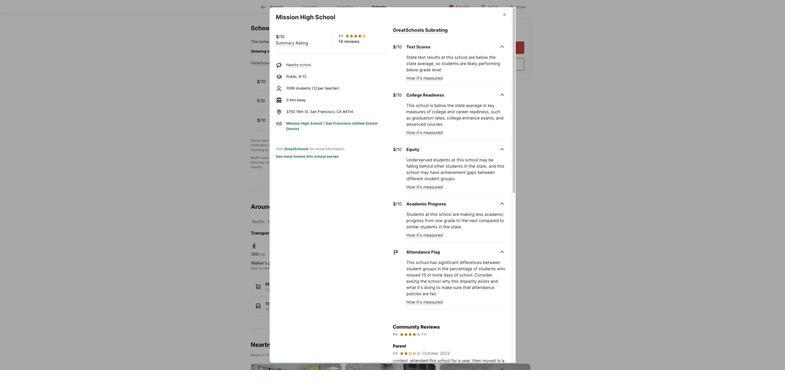Task type: locate. For each thing, give the bounding box(es) containing it.
in right groups
[[438, 267, 441, 272]]

/10 left sanchez
[[260, 79, 266, 84]]

as right ratings
[[286, 144, 290, 147]]

0 horizontal spatial information
[[251, 144, 268, 147]]

school inside mission high school public, 9-12 • nearby school • 0.4mi
[[310, 121, 321, 126]]

at inside underserved students at this school may be falling behind other students in the state, and this school may have achievement gaps between different student groups.
[[452, 158, 456, 163]]

or inside first step, and conduct their own investigation to determine their desired schools or school districts, including by contacting and visiting the schools themselves.
[[413, 144, 416, 147]]

transportation
[[251, 231, 282, 236]]

public, inside everett middle school public, 6-8 • serves this home • 0.4mi
[[272, 102, 283, 106]]

1 horizontal spatial st
[[303, 204, 309, 211]]

how up the college
[[407, 76, 416, 81]]

grade down the "average,"
[[420, 67, 431, 73]]

0 vertical spatial st
[[303, 204, 309, 211]]

2 horizontal spatial or
[[428, 273, 432, 278]]

2 horizontal spatial be
[[489, 158, 494, 163]]

2 how from the top
[[407, 130, 416, 135]]

significant
[[439, 260, 459, 266]]

verify
[[341, 161, 349, 165]]

school inside this school is below the state average in key measures of college and career readiness, such as graduation rates, college entrance exams, and advanced courses.
[[416, 103, 429, 108]]

0 vertical spatial school.
[[460, 273, 474, 278]]

scores
[[417, 44, 431, 50]]

district inside san francisco unified school district
[[286, 127, 300, 131]]

public, inside sanchez elementary school public, k-5 • serves this home • 0.4mi
[[272, 82, 283, 87]]

1 vertical spatial high
[[289, 116, 298, 121]]

walker's paradise walk score ®
[[251, 261, 286, 271]]

3 how it's measured from the top
[[407, 185, 443, 190]]

measured for level.
[[424, 76, 443, 81]]

• right the 5
[[291, 82, 293, 87]]

school up accurate. at the left of page
[[314, 155, 326, 159]]

and inside underserved students at this school may be falling behind other students in the state, and this school may have achievement gaps between different student groups.
[[489, 164, 496, 169]]

college readiness button
[[407, 88, 506, 103]]

0 horizontal spatial for
[[310, 147, 314, 151]]

2 vertical spatial or
[[428, 273, 432, 278]]

reviews
[[345, 39, 360, 44]]

3 /10 down renters
[[393, 147, 402, 152]]

see more homes this school serves
[[276, 155, 339, 159]]

are down doing
[[423, 292, 429, 297]]

change
[[265, 161, 276, 165]]

public, inside the mission high school "dialog"
[[286, 74, 298, 79]]

for
[[310, 147, 314, 151], [452, 359, 457, 364]]

0 vertical spatial schools
[[383, 49, 397, 53]]

high down overview tab
[[300, 14, 314, 21]]

5 how it's measured link from the top
[[407, 300, 443, 305]]

are inside the this school has significant differences between student groups in the percentage of students who missed 15 or more days of school. consider asking the school why this disparity exists and what it's doing to make sure that attendance policies are fair.
[[423, 292, 429, 297]]

1 horizontal spatial for
[[452, 359, 457, 364]]

nearby inside mission high school public, 9-12 • nearby school • 0.4mi
[[296, 121, 309, 126]]

more inside the "context: attended this school for a year, then moved to a more competitive school. (not prestigious, by any mean"
[[393, 365, 403, 370]]

students down elementary
[[296, 86, 311, 91]]

school. inside the "context: attended this school for a year, then moved to a more competitive school. (not prestigious, by any mean"
[[429, 365, 443, 370]]

1 horizontal spatial schools
[[372, 5, 386, 9]]

0 horizontal spatial their
[[327, 144, 334, 147]]

consider
[[475, 273, 493, 278]]

state.
[[451, 225, 462, 230]]

1 vertical spatial by
[[265, 148, 269, 152]]

as down measures
[[407, 116, 411, 121]]

unified inside san francisco unified school district
[[352, 121, 365, 126]]

measured for rates,
[[424, 130, 443, 135]]

and left career
[[448, 109, 455, 115]]

5 how it's measured from the top
[[407, 300, 443, 305]]

academic progress
[[407, 202, 446, 207]]

0 vertical spatial district
[[339, 49, 351, 53]]

their up themselves.
[[327, 144, 334, 147]]

by inside first step, and conduct their own investigation to determine their desired schools or school districts, including by contacting and visiting the schools themselves.
[[265, 148, 269, 152]]

0.4mi left away
[[286, 98, 296, 102]]

2 how it's measured from the top
[[407, 130, 443, 135]]

0.4mi inside everett middle school public, 6-8 • serves this home • 0.4mi
[[328, 102, 338, 106]]

it's down the different
[[417, 185, 422, 190]]

0 horizontal spatial san
[[292, 39, 299, 44]]

share button
[[505, 1, 531, 12]]

more down nonprofit
[[316, 147, 324, 151]]

2 horizontal spatial of
[[474, 267, 478, 272]]

4 how from the top
[[407, 233, 416, 238]]

/10 for students at this school are making less academic progress from one grade to the next compared to similar students in the state.
[[396, 202, 402, 207]]

0 horizontal spatial unified
[[318, 39, 331, 44]]

1 vertical spatial district
[[420, 161, 430, 165]]

1 horizontal spatial not
[[289, 161, 294, 165]]

school inside school service boundaries are intended to be used as a reference only; they may change and are not
[[333, 156, 343, 160]]

0.4mi up ca
[[328, 102, 338, 106]]

this up 'from' at the right bottom
[[431, 212, 438, 217]]

1 how from the top
[[407, 76, 416, 81]]

nearby rentals
[[251, 342, 294, 349]]

3750 18th st, san francisco, ca 94114
[[286, 110, 353, 114]]

serves inside sanchez elementary school public, k-5 • serves this home • 0.4mi
[[294, 82, 306, 87]]

within
[[274, 39, 284, 44]]

mission high school
[[276, 14, 335, 21]]

showing
[[251, 49, 267, 53]]

redfin inside , a nonprofit organization. redfin recommends buyers and renters use greatschools information and ratings as a
[[350, 139, 359, 143]]

public,
[[286, 74, 298, 79], [272, 82, 283, 87], [272, 102, 283, 106], [272, 121, 283, 126]]

2 horizontal spatial may
[[479, 158, 488, 163]]

how it's measured down the similar
[[407, 233, 443, 238]]

0 vertical spatial serves
[[294, 82, 306, 87]]

school inside everett middle school public, 6-8 • serves this home • 0.4mi
[[302, 96, 316, 101]]

0.4mi right |
[[325, 121, 335, 126]]

how it's measured link for similar
[[407, 233, 443, 238]]

sanchez elementary school public, k-5 • serves this home • 0.4mi
[[272, 77, 338, 87]]

rating down please
[[293, 61, 304, 65]]

3 /10 left the college
[[393, 93, 402, 98]]

in down the 'one'
[[439, 225, 442, 230]]

measured down the level.
[[424, 76, 443, 81]]

may inside school service boundaries are intended to be used as a reference only; they may change and are not
[[258, 161, 265, 165]]

request
[[475, 45, 492, 50]]

14 reviews
[[339, 39, 360, 44]]

and inside school service boundaries are intended to be used as a reference only; they may change and are not
[[277, 161, 283, 165]]

1 horizontal spatial rating 4.0 out of 5 element
[[400, 333, 421, 337]]

1731 right on
[[266, 354, 272, 358]]

how it's measured link for graduation
[[407, 130, 443, 135]]

school up the 'one'
[[439, 212, 452, 217]]

how it's measured for grade
[[407, 76, 443, 81]]

renters
[[398, 139, 408, 143]]

francisco
[[299, 39, 317, 44], [334, 121, 351, 126]]

or right 15
[[428, 273, 432, 278]]

8
[[288, 102, 290, 106]]

1 vertical spatial or
[[288, 156, 291, 160]]

1 horizontal spatial unified
[[352, 121, 365, 126]]

1 vertical spatial rating
[[293, 61, 304, 65]]

rating 4.0 out of 5 element up the .
[[346, 34, 366, 38]]

0 vertical spatial at
[[441, 55, 445, 60]]

attendance flag
[[407, 250, 440, 255]]

0 vertical spatial unified
[[318, 39, 331, 44]]

student inside underserved students at this school may be falling behind other students in the state, and this school may have achievement gaps between different student groups.
[[425, 176, 440, 182]]

0 horizontal spatial schools
[[310, 148, 321, 152]]

advanced
[[407, 122, 426, 127]]

nearby up public, 9-12
[[286, 63, 299, 67]]

this inside this school is below the state average in key measures of college and career readiness, such as graduation rates, college entrance exams, and advanced courses.
[[407, 103, 415, 108]]

be inside underserved students at this school may be falling behind other students in the state, and this school may have achievement gaps between different student groups.
[[489, 158, 494, 163]]

it's down the "average,"
[[417, 76, 422, 81]]

to inside first step, and conduct their own investigation to determine their desired schools or school districts, including by contacting and visiting the schools themselves.
[[362, 144, 365, 147]]

0.4mi inside mission high school public, 9-12 • nearby school • 0.4mi
[[325, 121, 335, 126]]

1 vertical spatial 9-
[[284, 121, 288, 126]]

this inside the this school has significant differences between student groups in the percentage of students who missed 15 or more days of school. consider asking the school why this disparity exists and what it's doing to make sure that attendance policies are fair.
[[407, 260, 415, 266]]

1 horizontal spatial be
[[396, 156, 400, 160]]

1 vertical spatial redfin
[[251, 156, 260, 160]]

san francisco unified school district link down francisco,
[[286, 121, 378, 131]]

5 how from the top
[[407, 300, 416, 305]]

mission inside mission high school public, 9-12 • nearby school • 0.4mi
[[272, 116, 288, 121]]

the up 'performing'
[[489, 55, 496, 60]]

3
[[276, 34, 279, 40], [393, 44, 396, 50], [393, 93, 396, 98], [257, 118, 260, 123], [393, 147, 396, 152], [393, 202, 396, 207]]

greatschools up districts,
[[415, 139, 435, 143]]

school. up disparity
[[460, 273, 474, 278]]

is left within
[[270, 39, 273, 44]]

and inside the this school has significant differences between student groups in the percentage of students who missed 15 or more days of school. consider asking the school why this disparity exists and what it's doing to make sure that attendance policies are fair.
[[491, 279, 498, 284]]

4.0 up parent
[[393, 333, 398, 337]]

0 vertical spatial this
[[251, 39, 258, 44]]

1 vertical spatial san francisco unified school district link
[[286, 121, 378, 131]]

summary
[[276, 41, 295, 46], [275, 61, 292, 65]]

st
[[303, 204, 309, 211], [280, 354, 284, 358]]

rating 4.0 out of 5 element
[[346, 34, 366, 38], [400, 333, 421, 337]]

3 for test scores
[[393, 44, 396, 50]]

schools
[[372, 5, 386, 9], [251, 25, 275, 32]]

2 vertical spatial schools
[[310, 148, 321, 152]]

to down recommends
[[362, 144, 365, 147]]

such
[[491, 109, 501, 115]]

are inside students at this school are making less academic progress from one grade to the next compared to similar students in the state.
[[453, 212, 459, 217]]

2 vertical spatial below
[[435, 103, 446, 108]]

1 horizontal spatial their
[[381, 144, 388, 147]]

2 vertical spatial home
[[315, 102, 324, 106]]

0 horizontal spatial district
[[339, 49, 351, 53]]

disparity
[[460, 279, 477, 284]]

may up state,
[[479, 158, 488, 163]]

1 vertical spatial at
[[452, 158, 456, 163]]

between inside underserved students at this school may be falling behind other students in the state, and this school may have achievement gaps between different student groups.
[[478, 170, 495, 175]]

1 down places
[[266, 288, 267, 292]]

(not
[[444, 365, 452, 370]]

why
[[442, 279, 451, 284]]

1 horizontal spatial 1
[[266, 288, 267, 292]]

1 horizontal spatial 9-
[[299, 74, 303, 79]]

1 horizontal spatial college
[[447, 116, 461, 121]]

1 vertical spatial this
[[407, 103, 415, 108]]

rating 2.0 out of 5 element
[[400, 352, 421, 356]]

/10 for public, 6-8 • serves this home • 0.4mi
[[259, 98, 265, 104]]

,
[[311, 139, 312, 143]]

their down buyers
[[381, 144, 388, 147]]

(14)
[[421, 333, 427, 337]]

1 their from the left
[[327, 144, 334, 147]]

state up career
[[455, 103, 465, 108]]

1 horizontal spatial 15th
[[289, 204, 302, 211]]

at down equity dropdown button
[[452, 158, 456, 163]]

in up gaps
[[464, 164, 468, 169]]

1 how it's measured link from the top
[[407, 76, 443, 81]]

a inside button
[[493, 45, 496, 50]]

the inside guaranteed to be accurate. to verify school enrollment eligibility, contact the school district directly.
[[404, 161, 408, 165]]

is down readiness
[[430, 103, 433, 108]]

0 horizontal spatial college
[[432, 109, 446, 115]]

this down october
[[429, 359, 437, 364]]

1 vertical spatial nearby
[[296, 121, 309, 126]]

of
[[427, 109, 431, 115], [474, 267, 478, 272], [455, 273, 459, 278]]

contact
[[392, 161, 403, 165]]

share
[[516, 5, 526, 9]]

1 measured from the top
[[424, 76, 443, 81]]

from
[[425, 218, 434, 224]]

12 down nearby school link
[[303, 74, 307, 79]]

school
[[327, 49, 338, 53], [455, 55, 468, 60], [300, 63, 311, 67], [416, 103, 429, 108], [310, 121, 321, 126], [417, 144, 427, 147], [314, 155, 326, 159], [465, 158, 478, 163], [350, 161, 359, 165], [409, 161, 419, 165], [407, 170, 420, 175], [439, 212, 452, 217], [416, 260, 429, 266], [428, 279, 441, 284], [438, 359, 451, 364]]

san francisco unified school district link up check
[[292, 39, 358, 44]]

how it's measured for may
[[407, 185, 443, 190]]

/10 for state test results at this school are below the state average, so students are likely performing below grade level.
[[396, 44, 402, 50]]

0 vertical spatial district
[[345, 39, 358, 44]]

progress
[[407, 218, 424, 224]]

0 vertical spatial rating 4.0 out of 5 element
[[346, 34, 366, 38]]

in inside underserved students at this school may be falling behind other students in the state, and this school may have achievement gaps between different student groups.
[[464, 164, 468, 169]]

as inside , a nonprofit organization. redfin recommends buyers and renters use greatschools information and ratings as a
[[286, 144, 290, 147]]

3 how from the top
[[407, 185, 416, 190]]

this for this school has significant differences between student groups in the percentage of students who missed 15 or more days of school. consider asking the school why this disparity exists and what it's doing to make sure that attendance policies are fair.
[[407, 260, 415, 266]]

how it's measured link
[[407, 76, 443, 81], [407, 130, 443, 135], [407, 185, 443, 190], [407, 233, 443, 238], [407, 300, 443, 305]]

state inside this school is below the state average in key measures of college and career readiness, such as graduation rates, college entrance exams, and advanced courses.
[[455, 103, 465, 108]]

overview tab
[[292, 1, 327, 13]]

this for this school is below the state average in key measures of college and career readiness, such as graduation rates, college entrance exams, and advanced courses.
[[407, 103, 415, 108]]

2022
[[440, 352, 450, 357]]

nearby
[[286, 63, 299, 67], [296, 121, 309, 126], [251, 342, 272, 349]]

by inside the "context: attended this school for a year, then moved to a more competitive school. (not prestigious, by any mean"
[[477, 365, 482, 370]]

0 horizontal spatial 15th
[[273, 354, 280, 358]]

/10 down renters
[[396, 147, 402, 152]]

between up who
[[483, 260, 501, 266]]

0 vertical spatial grade
[[420, 67, 431, 73]]

serves up 18th
[[294, 102, 306, 106]]

this up the guaranteed
[[308, 156, 313, 160]]

groups
[[423, 267, 437, 272]]

schools down conduct in the top left of the page
[[310, 148, 321, 152]]

1 vertical spatial not
[[289, 161, 294, 165]]

mission high school |
[[286, 121, 326, 126]]

may down does
[[258, 161, 265, 165]]

94114
[[343, 110, 353, 114]]

student down have
[[425, 176, 440, 182]]

mission for mission high school
[[276, 14, 299, 21]]

/10 for this school is below the state average in key measures of college and career readiness, such as graduation rates, college entrance exams, and advanced courses.
[[396, 93, 402, 98]]

to inside the this school has significant differences between student groups in the percentage of students who missed 15 or more days of school. consider asking the school why this disparity exists and what it's doing to make sure that attendance policies are fair.
[[437, 285, 441, 291]]

1 vertical spatial mission
[[272, 116, 288, 121]]

unified down 94114
[[352, 121, 365, 126]]

transit button
[[251, 297, 409, 316]]

visiting
[[293, 148, 303, 152]]

by for first
[[265, 148, 269, 152]]

francisco down ca
[[334, 121, 351, 126]]

how it's measured link down the "average,"
[[407, 76, 443, 81]]

0 vertical spatial 9-
[[299, 74, 303, 79]]

0 vertical spatial student
[[425, 176, 440, 182]]

1 vertical spatial schools
[[251, 25, 275, 32]]

1 vertical spatial serves
[[294, 102, 306, 106]]

students inside students at this school are making less academic progress from one grade to the next compared to similar students in the state.
[[421, 225, 438, 230]]

information.
[[314, 156, 332, 160]]

0 horizontal spatial may
[[258, 161, 265, 165]]

school inside state test results at this school are below the state average, so students are likely performing below grade level.
[[455, 55, 468, 60]]

1 horizontal spatial francisco
[[334, 121, 351, 126]]

school down 1099 students (12 per teacher)
[[302, 96, 316, 101]]

serves inside everett middle school public, 6-8 • serves this home • 0.4mi
[[294, 102, 306, 106]]

this inside sanchez elementary school public, k-5 • serves this home • 0.4mi
[[307, 82, 313, 87]]

1 horizontal spatial below
[[435, 103, 446, 108]]

0 vertical spatial 15th
[[289, 204, 302, 211]]

it's down "policies"
[[417, 300, 422, 305]]

2 vertical spatial as
[[409, 156, 412, 160]]

high down 3750
[[289, 116, 298, 121]]

3 measured from the top
[[424, 185, 443, 190]]

1 horizontal spatial at
[[441, 55, 445, 60]]

are down academic progress dropdown button in the right bottom of the page
[[453, 212, 459, 217]]

1 vertical spatial for
[[452, 359, 457, 364]]

the down step, at the left top of page
[[304, 148, 309, 152]]

0 vertical spatial high
[[300, 14, 314, 21]]

prestigious,
[[453, 365, 476, 370]]

showing nearby schools. please check the school district website to see all schools serving this home.
[[251, 49, 429, 53]]

measured down 'courses.'
[[424, 130, 443, 135]]

/10 for public, k-5 • serves this home • 0.4mi
[[260, 79, 266, 84]]

3 /10 for underserved students at this school may be falling behind other students in the state, and this school may have achievement gaps between different student groups.
[[393, 147, 402, 152]]

1 vertical spatial francisco
[[334, 121, 351, 126]]

4.0
[[339, 34, 343, 38], [393, 333, 398, 337]]

school up mission high school |
[[299, 116, 313, 121]]

and up contacting
[[269, 144, 274, 147]]

organization.
[[330, 139, 349, 143]]

walker's
[[251, 261, 267, 266]]

3 how it's measured link from the top
[[407, 185, 443, 190]]

1 horizontal spatial district
[[420, 161, 430, 165]]

0 vertical spatial is
[[270, 39, 273, 44]]

this
[[411, 49, 418, 53], [447, 55, 454, 60], [307, 82, 313, 87], [307, 102, 314, 106], [306, 155, 313, 159], [308, 156, 313, 160], [457, 158, 464, 163], [498, 164, 505, 169], [431, 212, 438, 217], [452, 279, 459, 284], [429, 359, 437, 364]]

home inside everett middle school public, 6-8 • serves this home • 0.4mi
[[315, 102, 324, 106]]

4 how it's measured from the top
[[407, 233, 443, 238]]

it's for graduation
[[417, 130, 422, 135]]

9- inside the mission high school "dialog"
[[299, 74, 303, 79]]

/10 left the college
[[396, 93, 402, 98]]

is for home
[[270, 39, 273, 44]]

school inside the "context: attended this school for a year, then moved to a more competitive school. (not prestigious, by any mean"
[[438, 359, 451, 364]]

school down overview tab
[[315, 14, 335, 21]]

this inside students at this school are making less academic progress from one grade to the next compared to similar students in the state.
[[431, 212, 438, 217]]

below down readiness
[[435, 103, 446, 108]]

and right state,
[[489, 164, 496, 169]]

overview
[[302, 5, 318, 9]]

measured down fair.
[[424, 300, 443, 305]]

between
[[478, 170, 495, 175], [483, 260, 501, 266]]

0 vertical spatial 1731
[[274, 204, 287, 211]]

1731
[[274, 204, 287, 211], [266, 354, 272, 358]]

students
[[442, 61, 459, 66], [296, 86, 311, 91], [433, 158, 451, 163], [446, 164, 463, 169], [421, 225, 438, 230], [479, 267, 496, 272]]

high inside mission high school public, 9-12 • nearby school • 0.4mi
[[289, 116, 298, 121]]

students inside state test results at this school are below the state average, so students are likely performing below grade level.
[[442, 61, 459, 66]]

how up use
[[407, 130, 416, 135]]

public, inside mission high school public, 9-12 • nearby school • 0.4mi
[[272, 121, 283, 126]]

1 horizontal spatial student
[[425, 176, 440, 182]]

2 measured from the top
[[424, 130, 443, 135]]

summary down schools.
[[275, 61, 292, 65]]

a left tour
[[493, 45, 496, 50]]

to inside the "context: attended this school for a year, then moved to a more competitive school. (not prestigious, by any mean"
[[497, 359, 501, 364]]

2 vertical spatial mission
[[286, 121, 300, 126]]

it's down "advanced" on the top of the page
[[417, 130, 422, 135]]

underserved students at this school may be falling behind other students in the state, and this school may have achievement gaps between different student groups.
[[407, 158, 505, 182]]

is inside this school is below the state average in key measures of college and career readiness, such as graduation rates, college entrance exams, and advanced courses.
[[430, 103, 433, 108]]

is for school
[[430, 103, 433, 108]]

/10 down 1 /10
[[260, 118, 266, 123]]

5 measured from the top
[[424, 300, 443, 305]]

serves for middle
[[294, 102, 306, 106]]

2 how it's measured link from the top
[[407, 130, 443, 135]]

how down the similar
[[407, 233, 416, 238]]

home inside sanchez elementary school public, k-5 • serves this home • 0.4mi
[[314, 82, 324, 87]]

1 vertical spatial school.
[[429, 365, 443, 370]]

1 horizontal spatial school.
[[460, 273, 474, 278]]

0 vertical spatial summary
[[276, 41, 295, 46]]

3 for equity
[[393, 147, 396, 152]]

1 horizontal spatial may
[[421, 170, 429, 175]]

paradise
[[269, 261, 286, 266]]

student inside the this school has significant differences between student groups in the percentage of students who missed 15 or more days of school. consider asking the school why this disparity exists and what it's doing to make sure that attendance policies are fair.
[[407, 267, 422, 272]]

tab list containing search
[[251, 0, 400, 13]]

district
[[339, 49, 351, 53], [420, 161, 430, 165]]

in inside students at this school are making less academic progress from one grade to the next compared to similar students in the state.
[[439, 225, 442, 230]]

photo of 3626 17th st, san francisco, ca 94114 image
[[440, 364, 531, 371]]

their
[[327, 144, 334, 147], [381, 144, 388, 147]]

nearby inside the mission high school "dialog"
[[286, 63, 299, 67]]

2 horizontal spatial below
[[476, 55, 488, 60]]

year,
[[462, 359, 472, 364]]

restaurants,
[[289, 288, 310, 292]]

0 horizontal spatial be
[[317, 161, 320, 165]]

school up to at the left top
[[333, 156, 343, 160]]

0 vertical spatial 12
[[303, 74, 307, 79]]

home for sanchez elementary school
[[314, 82, 324, 87]]

sure
[[454, 285, 462, 291]]

student
[[425, 176, 440, 182], [407, 267, 422, 272]]

1 horizontal spatial information
[[325, 147, 345, 151]]

4 measured from the top
[[424, 233, 443, 238]]

3 /10 left test
[[393, 44, 402, 50]]

3 /10 for state test results at this school are below the state average, so students are likely performing below grade level.
[[393, 44, 402, 50]]

mission high school dialog
[[270, 7, 516, 371]]

more down groups
[[433, 273, 443, 278]]

12
[[303, 74, 307, 79], [288, 121, 292, 126]]

be for to
[[396, 156, 400, 160]]

1 how it's measured from the top
[[407, 76, 443, 81]]

1 horizontal spatial or
[[413, 144, 416, 147]]

reference
[[416, 156, 430, 160]]

3 /10 for public, 9-12 • nearby school • 0.4mi
[[257, 118, 266, 123]]

1 vertical spatial is
[[430, 103, 433, 108]]

below up send
[[476, 55, 488, 60]]

differences
[[460, 260, 482, 266]]

0.4mi inside sanchez elementary school public, k-5 • serves this home • 0.4mi
[[328, 82, 338, 87]]

4 how it's measured link from the top
[[407, 233, 443, 238]]

all
[[379, 49, 382, 53]]

0 horizontal spatial 4.0
[[339, 34, 343, 38]]

to down "see more homes this school serves"
[[313, 161, 316, 165]]

high for mission high school public, 9-12 • nearby school • 0.4mi
[[289, 116, 298, 121]]

1 horizontal spatial state
[[455, 103, 465, 108]]

1 horizontal spatial grade
[[444, 218, 456, 224]]

2 vertical spatial high
[[301, 121, 310, 126]]

1 vertical spatial grade
[[444, 218, 456, 224]]

schools down renters
[[401, 144, 412, 147]]

tab list
[[251, 0, 400, 13]]

district down 14 reviews
[[339, 49, 351, 53]]

a right moved
[[502, 359, 505, 364]]

0 horizontal spatial 1731
[[266, 354, 272, 358]]

district down mission high school link
[[286, 127, 300, 131]]

nearby for nearby rentals
[[251, 342, 272, 349]]

0 horizontal spatial state
[[407, 61, 417, 66]]

this inside everett middle school public, 6-8 • serves this home • 0.4mi
[[307, 102, 314, 106]]

how it's measured down the "average,"
[[407, 76, 443, 81]]

of right days
[[455, 273, 459, 278]]

students
[[407, 212, 424, 217]]

san up please
[[292, 39, 299, 44]]

how it's measured link for may
[[407, 185, 443, 190]]

1 vertical spatial 1
[[266, 288, 267, 292]]

0 horizontal spatial below
[[407, 67, 419, 73]]

2 vertical spatial redfin
[[252, 219, 265, 225]]

to
[[336, 161, 340, 165]]

to right moved
[[497, 359, 501, 364]]

it's for more
[[417, 300, 422, 305]]



Task type: vqa. For each thing, say whether or not it's contained in the screenshot.
March 2015
no



Task type: describe. For each thing, give the bounding box(es) containing it.
and up desired
[[391, 139, 397, 143]]

redfin for redfin
[[252, 219, 265, 225]]

this inside state test results at this school are below the state average, so students are likely performing below grade level.
[[447, 55, 454, 60]]

how it's measured for more
[[407, 300, 443, 305]]

.
[[358, 39, 359, 44]]

greatschools up homes
[[284, 147, 309, 151]]

it's for similar
[[417, 233, 422, 238]]

is for data
[[269, 139, 272, 143]]

students inside the this school has significant differences between student groups in the percentage of students who missed 15 or more days of school. consider asking the school why this disparity exists and what it's doing to make sure that attendance policies are fair.
[[479, 267, 496, 272]]

photo of 3388 17th st, san francisco, ca 94110 image
[[251, 364, 341, 371]]

academic
[[485, 212, 504, 217]]

0 vertical spatial san
[[292, 39, 299, 44]]

accurate.
[[321, 161, 335, 165]]

0 horizontal spatial or
[[288, 156, 291, 160]]

1 /10
[[257, 98, 265, 104]]

this inside the "context: attended this school for a year, then moved to a more competitive school. (not prestigious, by any mean"
[[429, 359, 437, 364]]

to left see
[[367, 49, 370, 53]]

mission high school element
[[276, 7, 342, 21]]

courses.
[[427, 122, 444, 127]]

state,
[[477, 164, 488, 169]]

to inside school service boundaries are intended to be used as a reference only; they may change and are not
[[392, 156, 395, 160]]

based on 1731 15th st
[[251, 354, 284, 358]]

are left likely
[[460, 61, 467, 66]]

the right check
[[320, 49, 326, 53]]

district inside guaranteed to be accurate. to verify school enrollment eligibility, contact the school district directly.
[[420, 161, 430, 165]]

it's for grade
[[417, 76, 422, 81]]

1 horizontal spatial 1731
[[274, 204, 287, 211]]

12 inside mission high school public, 9-12 • nearby school • 0.4mi
[[288, 121, 292, 126]]

likely
[[468, 61, 478, 66]]

school up state,
[[465, 158, 478, 163]]

3 inside 3 /10 summary rating
[[276, 34, 279, 40]]

in inside the this school has significant differences between student groups in the percentage of students who missed 15 or more days of school. consider asking the school why this disparity exists and what it's doing to make sure that attendance policies are fair.
[[438, 267, 441, 272]]

context:
[[393, 359, 409, 364]]

school inside students at this school are making less academic progress from one grade to the next compared to similar students in the state.
[[439, 212, 452, 217]]

test
[[407, 44, 416, 50]]

public, 9-12
[[286, 74, 307, 79]]

18th
[[296, 110, 304, 114]]

and down the ,
[[308, 144, 314, 147]]

measured for have
[[424, 185, 443, 190]]

0 vertical spatial 4.0
[[339, 34, 343, 38]]

1 vertical spatial of
[[474, 267, 478, 272]]

doing
[[424, 285, 435, 291]]

greatschools down showing
[[251, 61, 274, 65]]

mission for mission high school public, 9-12 • nearby school • 0.4mi
[[272, 116, 288, 121]]

as inside school service boundaries are intended to be used as a reference only; they may change and are not
[[409, 156, 412, 160]]

or inside the this school has significant differences between student groups in the percentage of students who missed 15 or more days of school. consider asking the school why this disparity exists and what it's doing to make sure that attendance policies are fair.
[[428, 273, 432, 278]]

school left |
[[310, 121, 323, 126]]

9- inside mission high school public, 9-12 • nearby school • 0.4mi
[[284, 121, 288, 126]]

redfin for redfin does not endorse or guarantee this information.
[[251, 156, 260, 160]]

behind
[[420, 164, 433, 169]]

similar
[[407, 225, 419, 230]]

this down visit greatschools for more information
[[306, 155, 313, 159]]

amenities tab
[[327, 1, 363, 13]]

search link
[[260, 4, 283, 10]]

average
[[466, 103, 482, 108]]

/100
[[259, 253, 265, 257]]

next
[[469, 218, 478, 224]]

as inside this school is below the state average in key measures of college and career readiness, such as graduation rates, college entrance exams, and advanced courses.
[[407, 116, 411, 121]]

check
[[309, 49, 319, 53]]

school inside sanchez elementary school public, k-5 • serves this home • 0.4mi
[[315, 77, 329, 82]]

3750
[[286, 110, 295, 114]]

3 /10 for this school is below the state average in key measures of college and career readiness, such as graduation rates, college entrance exams, and advanced courses.
[[393, 93, 402, 98]]

the inside state test results at this school are below the state average, so students are likely performing below grade level.
[[489, 55, 496, 60]]

0 vertical spatial san francisco unified school district link
[[292, 39, 358, 44]]

serves for elementary
[[294, 82, 306, 87]]

1 vertical spatial below
[[407, 67, 419, 73]]

3 for college readiness
[[393, 93, 396, 98]]

how it's measured link for more
[[407, 300, 443, 305]]

students up achievement
[[446, 164, 463, 169]]

be inside guaranteed to be accurate. to verify school enrollment eligibility, contact the school district directly.
[[317, 161, 320, 165]]

more inside the this school has significant differences between student groups in the percentage of students who missed 15 or more days of school. consider asking the school why this disparity exists and what it's doing to make sure that attendance policies are fair.
[[433, 273, 443, 278]]

recommends
[[360, 139, 379, 143]]

grocery,
[[268, 288, 283, 292]]

percentage
[[450, 267, 473, 272]]

greatschools summary rating
[[251, 61, 304, 65]]

of inside this school is below the state average in key measures of college and career readiness, such as graduation rates, college entrance exams, and advanced courses.
[[427, 109, 431, 115]]

attendance
[[407, 250, 431, 255]]

summary inside 3 /10 summary rating
[[276, 41, 295, 46]]

students up other
[[433, 158, 451, 163]]

to up state.
[[457, 218, 461, 224]]

• right per
[[325, 82, 327, 87]]

greatschools inside , a nonprofit organization. redfin recommends buyers and renters use greatschools information and ratings as a
[[415, 139, 435, 143]]

• up francisco,
[[325, 102, 327, 106]]

the right within
[[285, 39, 291, 44]]

at inside state test results at this school are below the state average, so students are likely performing below grade level.
[[441, 55, 445, 60]]

school left data
[[251, 139, 261, 143]]

• down 3750
[[293, 121, 295, 126]]

please
[[297, 49, 308, 53]]

mission for mission high school |
[[286, 121, 300, 126]]

contacting
[[270, 148, 285, 152]]

greatschools up test
[[393, 28, 424, 33]]

• right 8
[[291, 102, 293, 106]]

greatschools subrating link
[[393, 28, 448, 33]]

are up enrollment
[[373, 156, 377, 160]]

grade inside state test results at this school are below the state average, so students are likely performing below grade level.
[[420, 67, 431, 73]]

school up groups
[[416, 260, 429, 266]]

1099
[[286, 86, 295, 91]]

test
[[418, 55, 426, 60]]

1 horizontal spatial district
[[345, 39, 358, 44]]

nearby for nearby school
[[286, 63, 299, 67]]

around 1731 15th st
[[251, 204, 309, 211]]

guarantee
[[292, 156, 307, 160]]

the inside first step, and conduct their own investigation to determine their desired schools or school districts, including by contacting and visiting the schools themselves.
[[304, 148, 309, 152]]

/10 for public, 9-12 • nearby school • 0.4mi
[[260, 118, 266, 123]]

100 /100
[[251, 252, 265, 257]]

0 horizontal spatial rating 4.0 out of 5 element
[[346, 34, 366, 38]]

rating inside 3 /10 summary rating
[[296, 41, 308, 46]]

2.0
[[393, 352, 398, 356]]

are up likely
[[469, 55, 475, 60]]

5
[[288, 82, 290, 87]]

0 horizontal spatial 1
[[257, 98, 259, 104]]

school inside first step, and conduct their own investigation to determine their desired schools or school districts, including by contacting and visiting the schools themselves.
[[417, 144, 427, 147]]

school inside mission high school public, 9-12 • nearby school • 0.4mi
[[299, 116, 313, 121]]

career
[[456, 109, 469, 115]]

state inside state test results at this school are below the state average, so students are likely performing below grade level.
[[407, 61, 417, 66]]

measured for days
[[424, 300, 443, 305]]

how for this school is below the state average in key measures of college and career readiness, such as graduation rates, college entrance exams, and advanced courses.
[[407, 130, 416, 135]]

school down service
[[350, 161, 359, 165]]

enrollment
[[360, 161, 376, 165]]

6-
[[284, 102, 288, 106]]

public, for everett
[[272, 102, 283, 106]]

favorite button
[[445, 1, 474, 12]]

exams,
[[481, 116, 495, 121]]

1 vertical spatial 15th
[[273, 354, 280, 358]]

school down the "falling"
[[407, 170, 420, 175]]

october 2022
[[423, 352, 450, 357]]

graduation
[[412, 116, 434, 121]]

/10 inside 3 /10 summary rating
[[279, 34, 285, 40]]

be for may
[[489, 158, 494, 163]]

information inside the mission high school "dialog"
[[325, 147, 345, 151]]

the down 15
[[421, 279, 427, 284]]

mission high school public, 9-12 • nearby school • 0.4mi
[[272, 116, 335, 126]]

test scores button
[[407, 40, 506, 54]]

places
[[266, 282, 279, 288]]

away
[[297, 98, 306, 102]]

2 their from the left
[[381, 144, 388, 147]]

home for everett middle school
[[315, 102, 324, 106]]

it's for may
[[417, 185, 422, 190]]

1 vertical spatial schools
[[401, 144, 412, 147]]

schools tab
[[363, 1, 396, 13]]

12 inside the mission high school "dialog"
[[303, 74, 307, 79]]

school right check
[[327, 49, 338, 53]]

greatschools up step, at the left top of page
[[291, 139, 311, 143]]

level.
[[432, 67, 443, 73]]

information inside , a nonprofit organization. redfin recommends buyers and renters use greatschools information and ratings as a
[[251, 144, 268, 147]]

0 vertical spatial for
[[310, 147, 314, 151]]

the down the making
[[462, 218, 468, 224]]

intended
[[378, 156, 391, 160]]

data
[[262, 139, 269, 143]]

progress
[[428, 202, 446, 207]]

how it's measured link for grade
[[407, 76, 443, 81]]

are down endorse
[[284, 161, 288, 165]]

the inside this school is below the state average in key measures of college and career readiness, such as graduation rates, college entrance exams, and advanced courses.
[[448, 103, 454, 108]]

ratings
[[275, 144, 285, 147]]

school down reference
[[409, 161, 419, 165]]

more right "see"
[[284, 155, 293, 159]]

website
[[352, 49, 366, 53]]

public, for mission
[[272, 121, 283, 126]]

school down please
[[300, 63, 311, 67]]

0.4mi away
[[286, 98, 306, 102]]

score
[[259, 267, 267, 271]]

equity
[[407, 147, 420, 152]]

community
[[393, 325, 420, 330]]

2 vertical spatial of
[[455, 273, 459, 278]]

academic
[[407, 202, 427, 207]]

0 vertical spatial not
[[269, 156, 274, 160]]

to down academic
[[500, 218, 504, 224]]

st,
[[305, 110, 309, 114]]

0 vertical spatial by
[[287, 139, 290, 143]]

1 vertical spatial 1731
[[266, 354, 272, 358]]

and down 'such'
[[496, 116, 504, 121]]

asking
[[407, 279, 419, 284]]

school up the showing nearby schools. please check the school district website to see all schools serving this home.
[[332, 39, 344, 44]]

x-out
[[488, 5, 498, 9]]

1 horizontal spatial san
[[311, 110, 317, 114]]

a inside school service boundaries are intended to be used as a reference only; they may change and are not
[[413, 156, 415, 160]]

school inside san francisco unified school district
[[366, 121, 378, 126]]

how for this school has significant differences between student groups in the percentage of students who missed 15 or more days of school. consider asking the school why this disparity exists and what it's doing to make sure that attendance policies are fair.
[[407, 300, 416, 305]]

schools inside 'tab'
[[372, 5, 386, 9]]

to inside guaranteed to be accurate. to verify school enrollment eligibility, contact the school district directly.
[[313, 161, 316, 165]]

home.
[[419, 49, 429, 53]]

rentals
[[274, 342, 294, 349]]

achievement
[[441, 170, 466, 175]]

redfin does not endorse or guarantee this information.
[[251, 156, 332, 160]]

1 vertical spatial college
[[447, 116, 461, 121]]

results
[[427, 55, 440, 60]]

photo of 638 14th st, san francisco, ca 94114 image
[[346, 364, 436, 371]]

then
[[473, 359, 482, 364]]

on
[[261, 354, 265, 358]]

send a message button
[[456, 58, 525, 71]]

1099 students (12 per teacher)
[[286, 86, 340, 91]]

own
[[335, 144, 341, 147]]

san inside san francisco unified school district
[[326, 121, 333, 126]]

how for state test results at this school are below the state average, so students are likely performing below grade level.
[[407, 76, 416, 81]]

francisco inside san francisco unified school district
[[334, 121, 351, 126]]

public, for sanchez
[[272, 82, 283, 87]]

the down significant
[[442, 267, 449, 272]]

how for underserved students at this school may be falling behind other students in the state, and this school may have achievement gaps between different student groups.
[[407, 185, 416, 190]]

how it's measured for similar
[[407, 233, 443, 238]]

measured for students
[[424, 233, 443, 238]]

community reviews
[[393, 325, 440, 330]]

37
[[284, 288, 288, 292]]

teacher)
[[325, 86, 340, 91]]

this up the state at top right
[[411, 49, 418, 53]]

this for this home is within the san francisco unified school district .
[[251, 39, 258, 44]]

greatschools link
[[284, 147, 309, 151]]

1 horizontal spatial 4.0
[[393, 333, 398, 337]]

desired
[[389, 144, 400, 147]]

this inside the this school has significant differences between student groups in the percentage of students who missed 15 or more days of school. consider asking the school why this disparity exists and what it's doing to make sure that attendance policies are fair.
[[452, 279, 459, 284]]

0 vertical spatial home
[[259, 39, 269, 44]]

by for context:
[[477, 365, 482, 370]]

0 vertical spatial college
[[432, 109, 446, 115]]

grade inside students at this school are making less academic progress from one grade to the next compared to similar students in the state.
[[444, 218, 456, 224]]

0 vertical spatial francisco
[[299, 39, 317, 44]]

a left 'year,'
[[459, 359, 461, 364]]

1 vertical spatial summary
[[275, 61, 292, 65]]

this down equity dropdown button
[[457, 158, 464, 163]]

themselves.
[[322, 148, 340, 152]]

in inside this school is below the state average in key measures of college and career readiness, such as graduation rates, college entrance exams, and advanced courses.
[[483, 103, 487, 108]]

at inside students at this school are making less academic progress from one grade to the next compared to similar students in the state.
[[426, 212, 429, 217]]

2
[[257, 79, 260, 84]]

school up doing
[[428, 279, 441, 284]]

serves
[[327, 155, 339, 159]]

not inside school service boundaries are intended to be used as a reference only; they may change and are not
[[289, 161, 294, 165]]

mission high school link
[[286, 121, 323, 126]]

below inside this school is below the state average in key measures of college and career readiness, such as graduation rates, college entrance exams, and advanced courses.
[[435, 103, 446, 108]]

3 /10 for students at this school are making less academic progress from one grade to the next compared to similar students in the state.
[[393, 202, 402, 207]]

other
[[434, 164, 445, 169]]

missed
[[407, 273, 421, 278]]

october
[[423, 352, 439, 357]]

1 vertical spatial rating 4.0 out of 5 element
[[400, 333, 421, 337]]

for inside the "context: attended this school for a year, then moved to a more competitive school. (not prestigious, by any mean"
[[452, 359, 457, 364]]

francisco,
[[318, 110, 336, 114]]

schools.
[[281, 49, 296, 53]]

• down 3750 18th st, san francisco, ca 94114
[[322, 121, 324, 126]]

high for mission high school |
[[301, 121, 310, 126]]

this right state,
[[498, 164, 505, 169]]

1 inside places 1 grocery, 37 restaurants, 0 parks
[[266, 288, 267, 292]]

reviews
[[421, 325, 440, 330]]

per
[[318, 86, 324, 91]]

school inside mission high school element
[[315, 14, 335, 21]]

the left state.
[[444, 225, 450, 230]]

high for mission high school
[[300, 14, 314, 21]]

nonprofit
[[315, 139, 329, 143]]

how for students at this school are making less academic progress from one grade to the next compared to similar students in the state.
[[407, 233, 416, 238]]

it's inside the this school has significant differences between student groups in the percentage of students who missed 15 or more days of school. consider asking the school why this disparity exists and what it's doing to make sure that attendance policies are fair.
[[418, 285, 423, 291]]

how it's measured for graduation
[[407, 130, 443, 135]]

flag
[[432, 250, 440, 255]]

a right the ,
[[313, 139, 315, 143]]

0.4mi inside the mission high school "dialog"
[[286, 98, 296, 102]]

between inside the this school has significant differences between student groups in the percentage of students who missed 15 or more days of school. consider asking the school why this disparity exists and what it's doing to make sure that attendance policies are fair.
[[483, 260, 501, 266]]

0 horizontal spatial schools
[[251, 25, 275, 32]]

/10 for underserved students at this school may be falling behind other students in the state, and this school may have achievement gaps between different student groups.
[[396, 147, 402, 152]]

school. inside the this school has significant differences between student groups in the percentage of students who missed 15 or more days of school. consider asking the school why this disparity exists and what it's doing to make sure that attendance policies are fair.
[[460, 273, 474, 278]]

1 horizontal spatial schools
[[383, 49, 397, 53]]

one
[[436, 218, 443, 224]]

the inside underserved students at this school may be falling behind other students in the state, and this school may have achievement gaps between different student groups.
[[469, 164, 476, 169]]

3 for academic progress
[[393, 202, 396, 207]]

a inside button
[[485, 62, 487, 67]]

a left the 'first'
[[290, 144, 292, 147]]

and up 'redfin does not endorse or guarantee this information.'
[[286, 148, 292, 152]]

only;
[[431, 156, 438, 160]]

0 horizontal spatial st
[[280, 354, 284, 358]]

groups.
[[441, 176, 456, 182]]



